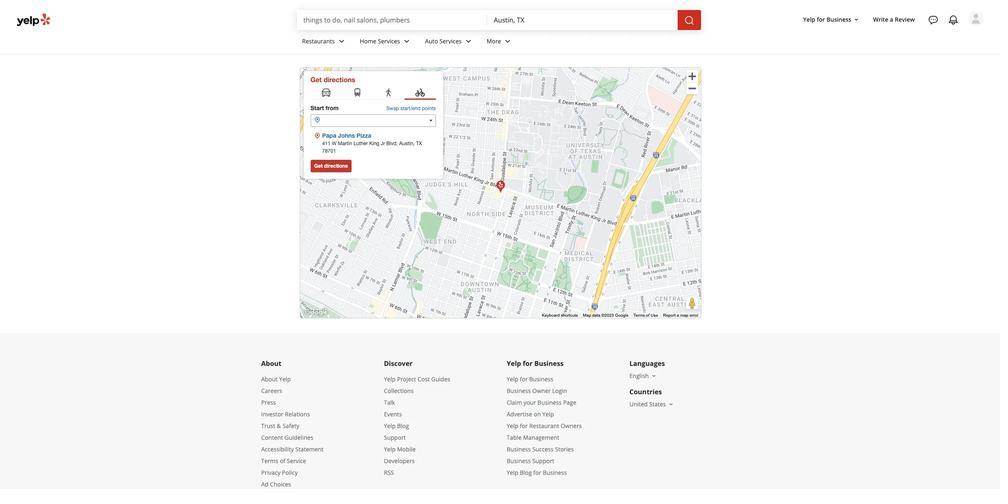 Task type: vqa. For each thing, say whether or not it's contained in the screenshot.
topmost great
no



Task type: locate. For each thing, give the bounding box(es) containing it.
24 chevron down v2 image for auto services
[[463, 36, 473, 46]]

about
[[261, 359, 282, 368], [261, 375, 278, 383]]

yelp for business button
[[800, 12, 863, 27]]

1 vertical spatial directions
[[324, 163, 348, 169]]

2 about from the top
[[261, 375, 278, 383]]

keyboard
[[542, 313, 560, 318]]

24 chevron down v2 image right auto services
[[463, 36, 473, 46]]

use
[[651, 313, 658, 318]]

1 none field from the left
[[303, 15, 481, 25]]

services right auto
[[440, 37, 462, 45]]

business
[[827, 15, 852, 23], [534, 359, 564, 368], [529, 375, 553, 383], [507, 387, 531, 395], [538, 399, 562, 407], [507, 446, 531, 454], [507, 457, 531, 465], [543, 469, 567, 477]]

investor
[[261, 411, 283, 418]]

ad
[[261, 481, 269, 489]]

support down success
[[532, 457, 554, 465]]

1 vertical spatial support
[[532, 457, 554, 465]]

swap
[[386, 106, 399, 112]]

None search field
[[297, 10, 703, 30]]

get directions up driving element
[[311, 76, 355, 84]]

24 chevron down v2 image right more
[[503, 36, 513, 46]]

1 vertical spatial a
[[677, 313, 679, 318]]

a for write
[[890, 15, 894, 23]]

2 services from the left
[[440, 37, 462, 45]]

1 horizontal spatial 16 chevron down v2 image
[[853, 16, 860, 23]]

0 vertical spatial 16 chevron down v2 image
[[853, 16, 860, 23]]

Near text field
[[494, 15, 671, 25]]

stories
[[555, 446, 574, 454]]

0 horizontal spatial a
[[677, 313, 679, 318]]

table
[[507, 434, 522, 442]]

3 24 chevron down v2 image from the left
[[503, 36, 513, 46]]

states
[[649, 401, 666, 408]]

about for about yelp careers press investor relations trust & safety content guidelines accessibility statement terms of service privacy policy ad choices
[[261, 375, 278, 383]]

developers
[[384, 457, 415, 465]]

english
[[630, 372, 649, 380]]

of up privacy policy link
[[280, 457, 285, 465]]

more link
[[480, 30, 520, 54]]

1 horizontal spatial none field
[[494, 15, 671, 25]]

tab list
[[311, 86, 436, 100]]

0 horizontal spatial 16 chevron down v2 image
[[651, 373, 657, 380]]

business inside 'button'
[[827, 15, 852, 23]]

on
[[534, 411, 541, 418]]

directions
[[324, 76, 355, 84], [324, 163, 348, 169]]

swap start/end points
[[386, 106, 436, 112]]

blog inside the 'yelp project cost guides collections talk events yelp blog support yelp mobile developers rss'
[[397, 422, 409, 430]]

terms left use
[[634, 313, 645, 318]]

&
[[277, 422, 281, 430]]

report a map error
[[663, 313, 699, 318]]

get
[[311, 76, 322, 84], [314, 163, 323, 169]]

0 horizontal spatial terms
[[261, 457, 278, 465]]

about up careers
[[261, 375, 278, 383]]

support
[[384, 434, 406, 442], [532, 457, 554, 465]]

terms up privacy
[[261, 457, 278, 465]]

choices
[[270, 481, 291, 489]]

review
[[895, 15, 915, 23]]

safety
[[283, 422, 299, 430]]

christina o. image
[[969, 11, 984, 26]]

yelp for business business owner login claim your business page advertise on yelp yelp for restaurant owners table management business success stories business support yelp blog for business
[[507, 375, 582, 477]]

content
[[261, 434, 283, 442]]

0 horizontal spatial 24 chevron down v2 image
[[337, 36, 347, 46]]

talk
[[384, 399, 395, 407]]

driving image
[[321, 88, 331, 99]]

a left map in the bottom of the page
[[677, 313, 679, 318]]

1 horizontal spatial a
[[890, 15, 894, 23]]

auto services
[[425, 37, 462, 45]]

developers link
[[384, 457, 415, 465]]

0 vertical spatial terms
[[634, 313, 645, 318]]

home services link
[[353, 30, 419, 54]]

16 chevron down v2 image inside yelp for business 'button'
[[853, 16, 860, 23]]

yelp inside about yelp careers press investor relations trust & safety content guidelines accessibility statement terms of service privacy policy ad choices
[[279, 375, 291, 383]]

0 vertical spatial yelp for business
[[803, 15, 852, 23]]

user actions element
[[797, 10, 995, 62]]

terms of use
[[634, 313, 658, 318]]

start/end
[[400, 106, 421, 112]]

16 chevron down v2 image left write
[[853, 16, 860, 23]]

support down the 'yelp blog' link
[[384, 434, 406, 442]]

16 chevron down v2 image
[[853, 16, 860, 23], [651, 373, 657, 380]]

1 vertical spatial blog
[[520, 469, 532, 477]]

accessibility statement link
[[261, 446, 324, 454]]

1 vertical spatial of
[[280, 457, 285, 465]]

0 vertical spatial directions
[[324, 76, 355, 84]]

none field 'find'
[[303, 15, 481, 25]]

jr
[[381, 141, 385, 147]]

success
[[532, 446, 554, 454]]

0 horizontal spatial services
[[378, 37, 400, 45]]

24 chevron down v2 image right restaurants
[[337, 36, 347, 46]]

press link
[[261, 399, 276, 407]]

2 horizontal spatial 24 chevron down v2 image
[[503, 36, 513, 46]]

search image
[[684, 15, 694, 25]]

1 vertical spatial get directions
[[314, 163, 348, 169]]

walking image
[[384, 88, 394, 99]]

mobile
[[397, 446, 416, 454]]

24 chevron down v2 image inside restaurants link
[[337, 36, 347, 46]]

policy
[[282, 469, 298, 477]]

1 horizontal spatial of
[[646, 313, 650, 318]]

public transit element
[[352, 88, 363, 99]]

united
[[630, 401, 648, 408]]

english button
[[630, 372, 657, 380]]

yelp for business link
[[507, 375, 553, 383]]

24 chevron down v2 image inside auto services link
[[463, 36, 473, 46]]

tx
[[416, 141, 422, 147]]

1 services from the left
[[378, 37, 400, 45]]

support link
[[384, 434, 406, 442]]

16 chevron down v2 image inside english dropdown button
[[651, 373, 657, 380]]

1 horizontal spatial support
[[532, 457, 554, 465]]

a
[[890, 15, 894, 23], [677, 313, 679, 318]]

0 vertical spatial a
[[890, 15, 894, 23]]

of left use
[[646, 313, 650, 318]]

16 chevron down v2 image down languages
[[651, 373, 657, 380]]

0 horizontal spatial support
[[384, 434, 406, 442]]

privacy policy link
[[261, 469, 298, 477]]

services left 24 chevron down v2 image
[[378, 37, 400, 45]]

write
[[873, 15, 889, 23]]

a right write
[[890, 15, 894, 23]]

0 horizontal spatial none field
[[303, 15, 481, 25]]

from
[[326, 104, 339, 112]]

business categories element
[[295, 30, 984, 54]]

of
[[646, 313, 650, 318], [280, 457, 285, 465]]

privacy
[[261, 469, 281, 477]]

about yelp link
[[261, 375, 291, 383]]

2 none field from the left
[[494, 15, 671, 25]]

terms of service link
[[261, 457, 306, 465]]

report a map error link
[[663, 313, 699, 318]]

0 vertical spatial support
[[384, 434, 406, 442]]

1 horizontal spatial services
[[440, 37, 462, 45]]

your
[[524, 399, 536, 407]]

1 vertical spatial terms
[[261, 457, 278, 465]]

1 vertical spatial about
[[261, 375, 278, 383]]

1 24 chevron down v2 image from the left
[[337, 36, 347, 46]]

get up driving icon
[[311, 76, 322, 84]]

services for auto services
[[440, 37, 462, 45]]

yelp for business inside yelp for business 'button'
[[803, 15, 852, 23]]

get directions down the 78701
[[314, 163, 348, 169]]

0 vertical spatial about
[[261, 359, 282, 368]]

24 chevron down v2 image
[[337, 36, 347, 46], [463, 36, 473, 46], [503, 36, 513, 46]]

write a review
[[873, 15, 915, 23]]

services for home services
[[378, 37, 400, 45]]

cycling image
[[415, 88, 425, 99]]

yelp blog link
[[384, 422, 409, 430]]

terms of use link
[[634, 313, 658, 318]]

Find text field
[[303, 15, 481, 25]]

1 vertical spatial get
[[314, 163, 323, 169]]

careers
[[261, 387, 282, 395]]

0 horizontal spatial blog
[[397, 422, 409, 430]]

rss link
[[384, 469, 394, 477]]

table management link
[[507, 434, 559, 442]]

1 about from the top
[[261, 359, 282, 368]]

keyboard shortcuts
[[542, 313, 578, 318]]

public transit image
[[352, 88, 363, 99]]

get down the 78701
[[314, 163, 323, 169]]

advertise
[[507, 411, 532, 418]]

about inside about yelp careers press investor relations trust & safety content guidelines accessibility statement terms of service privacy policy ad choices
[[261, 375, 278, 383]]

None text field
[[311, 114, 436, 127]]

blog up support link in the bottom of the page
[[397, 422, 409, 430]]

support inside the 'yelp project cost guides collections talk events yelp blog support yelp mobile developers rss'
[[384, 434, 406, 442]]

terms inside about yelp careers press investor relations trust & safety content guidelines accessibility statement terms of service privacy policy ad choices
[[261, 457, 278, 465]]

blog down the business support link
[[520, 469, 532, 477]]

1 horizontal spatial terms
[[634, 313, 645, 318]]

walking element
[[384, 88, 394, 99]]

papa johns pizza 411 w martin luther king jr blvd, austin, tx 78701
[[322, 132, 422, 154]]

0 vertical spatial blog
[[397, 422, 409, 430]]

cycling element
[[415, 88, 425, 99]]

claim your business page link
[[507, 399, 577, 407]]

1 horizontal spatial blog
[[520, 469, 532, 477]]

get directions
[[311, 76, 355, 84], [314, 163, 348, 169]]

2 24 chevron down v2 image from the left
[[463, 36, 473, 46]]

start
[[311, 104, 324, 112]]

0 horizontal spatial of
[[280, 457, 285, 465]]

restaurants link
[[295, 30, 353, 54]]

luther
[[354, 141, 368, 147]]

0 horizontal spatial yelp for business
[[507, 359, 564, 368]]

1 horizontal spatial yelp for business
[[803, 15, 852, 23]]

for inside 'button'
[[817, 15, 825, 23]]

map
[[583, 313, 591, 318]]

about up the about yelp link
[[261, 359, 282, 368]]

page
[[563, 399, 577, 407]]

1 horizontal spatial 24 chevron down v2 image
[[463, 36, 473, 46]]

business owner login link
[[507, 387, 567, 395]]

1 vertical spatial 16 chevron down v2 image
[[651, 373, 657, 380]]

None field
[[303, 15, 481, 25], [494, 15, 671, 25]]

24 chevron down v2 image inside more link
[[503, 36, 513, 46]]

careers link
[[261, 387, 282, 395]]

0 vertical spatial of
[[646, 313, 650, 318]]

auto
[[425, 37, 438, 45]]

1 vertical spatial yelp for business
[[507, 359, 564, 368]]

directions up driving element
[[324, 76, 355, 84]]

directions down the 78701
[[324, 163, 348, 169]]



Task type: describe. For each thing, give the bounding box(es) containing it.
report
[[663, 313, 676, 318]]

about for about
[[261, 359, 282, 368]]

google image
[[302, 307, 330, 318]]

discover
[[384, 359, 413, 368]]

papa johns pizza image
[[496, 180, 506, 193]]

map data ©2023 google
[[583, 313, 629, 318]]

a for report
[[677, 313, 679, 318]]

driving element
[[321, 88, 331, 99]]

advertise on yelp link
[[507, 411, 554, 418]]

ad choices link
[[261, 481, 291, 489]]

relations
[[285, 411, 310, 418]]

notifications image
[[948, 15, 959, 25]]

investor relations link
[[261, 411, 310, 418]]

papa johns pizza link
[[322, 132, 371, 139]]

start from
[[311, 104, 339, 112]]

support inside yelp for business business owner login claim your business page advertise on yelp yelp for restaurant owners table management business success stories business support yelp blog for business
[[532, 457, 554, 465]]

johns
[[338, 132, 355, 139]]

collections link
[[384, 387, 414, 395]]

swap start/end points link
[[386, 105, 436, 113]]

countries
[[630, 388, 662, 397]]

restaurants
[[302, 37, 335, 45]]

restaurant
[[529, 422, 559, 430]]

auto services link
[[419, 30, 480, 54]]

map
[[680, 313, 689, 318]]

more
[[487, 37, 501, 45]]

24 chevron down v2 image for more
[[503, 36, 513, 46]]

write a review link
[[870, 12, 918, 27]]

talk link
[[384, 399, 395, 407]]

16 chevron down v2 image
[[668, 401, 674, 408]]

press
[[261, 399, 276, 407]]

yelp blog for business link
[[507, 469, 567, 477]]

of inside about yelp careers press investor relations trust & safety content guidelines accessibility statement terms of service privacy policy ad choices
[[280, 457, 285, 465]]

yelp for restaurant owners link
[[507, 422, 582, 430]]

united states button
[[630, 401, 674, 408]]

pizza
[[357, 132, 371, 139]]

16 chevron down v2 image for yelp for business
[[853, 16, 860, 23]]

management
[[523, 434, 559, 442]]

w
[[332, 141, 337, 147]]

austin,
[[399, 141, 415, 147]]

keyboard shortcuts button
[[542, 313, 578, 319]]

directions inside button
[[324, 163, 348, 169]]

guides
[[431, 375, 450, 383]]

shortcuts
[[561, 313, 578, 318]]

business success stories link
[[507, 446, 574, 454]]

events
[[384, 411, 402, 418]]

78701
[[322, 148, 336, 154]]

trust
[[261, 422, 275, 430]]

©2023
[[602, 313, 614, 318]]

owners
[[561, 422, 582, 430]]

claim
[[507, 399, 522, 407]]

get directions inside button
[[314, 163, 348, 169]]

0 vertical spatial get directions
[[311, 76, 355, 84]]

trust & safety link
[[261, 422, 299, 430]]

home
[[360, 37, 376, 45]]

about yelp careers press investor relations trust & safety content guidelines accessibility statement terms of service privacy policy ad choices
[[261, 375, 324, 489]]

service
[[287, 457, 306, 465]]

get directions button
[[311, 160, 352, 172]]

guidelines
[[285, 434, 313, 442]]

collections
[[384, 387, 414, 395]]

blog inside yelp for business business owner login claim your business page advertise on yelp yelp for restaurant owners table management business success stories business support yelp blog for business
[[520, 469, 532, 477]]

none field near
[[494, 15, 671, 25]]

data
[[592, 313, 600, 318]]

24 chevron down v2 image
[[402, 36, 412, 46]]

yelp inside 'button'
[[803, 15, 815, 23]]

login
[[552, 387, 567, 395]]

king
[[369, 141, 379, 147]]

blvd,
[[386, 141, 398, 147]]

cost
[[418, 375, 430, 383]]

rss
[[384, 469, 394, 477]]

accessibility
[[261, 446, 294, 454]]

points
[[422, 106, 436, 112]]

messages image
[[928, 15, 938, 25]]

yelp mobile link
[[384, 446, 416, 454]]

24 chevron down v2 image for restaurants
[[337, 36, 347, 46]]

map region
[[256, 16, 791, 337]]

get inside get directions button
[[314, 163, 323, 169]]

content guidelines link
[[261, 434, 313, 442]]

united states
[[630, 401, 666, 408]]

martin
[[338, 141, 352, 147]]

yelp project cost guides collections talk events yelp blog support yelp mobile developers rss
[[384, 375, 450, 477]]

owner
[[532, 387, 551, 395]]

home services
[[360, 37, 400, 45]]

16 chevron down v2 image for english
[[651, 373, 657, 380]]

0 vertical spatial get
[[311, 76, 322, 84]]



